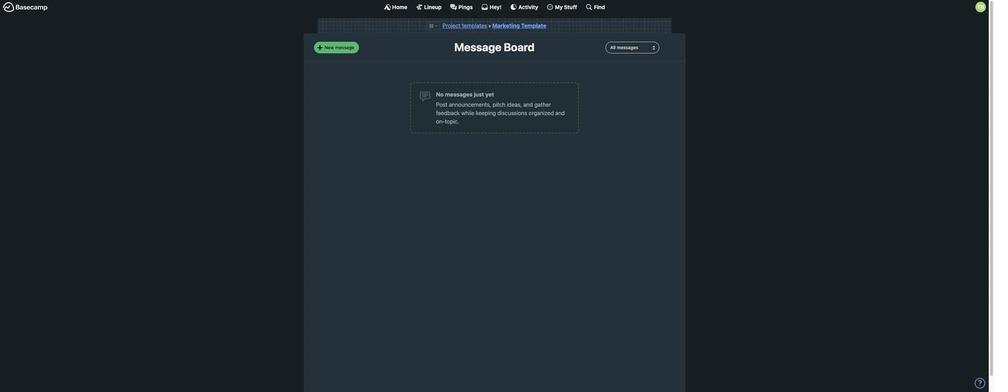 Task type: vqa. For each thing, say whether or not it's contained in the screenshot.
Moving to new office
no



Task type: describe. For each thing, give the bounding box(es) containing it.
no messages just yet
[[436, 91, 494, 98]]

just
[[474, 91, 484, 98]]

switch accounts image
[[3, 2, 48, 13]]

topic.
[[445, 118, 460, 125]]

my
[[555, 4, 563, 10]]

project templates ›
[[443, 22, 493, 29]]

activity
[[519, 4, 539, 10]]

my stuff
[[555, 4, 578, 10]]

no
[[436, 91, 444, 98]]

new message
[[325, 45, 355, 50]]

new message link
[[314, 42, 359, 53]]

messages
[[445, 91, 473, 98]]

on-
[[436, 118, 445, 125]]

home link
[[384, 4, 408, 11]]

marketing template
[[493, 22, 547, 29]]

post
[[436, 102, 448, 108]]

ideas,
[[507, 102, 522, 108]]

home
[[393, 4, 408, 10]]

pings
[[459, 4, 473, 10]]

while
[[462, 110, 475, 116]]

hey!
[[490, 4, 502, 10]]

organized
[[529, 110, 554, 116]]

find button
[[586, 4, 606, 11]]

announcements,
[[449, 102, 492, 108]]

lineup
[[425, 4, 442, 10]]

keeping
[[476, 110, 496, 116]]



Task type: locate. For each thing, give the bounding box(es) containing it.
new
[[325, 45, 334, 50]]

gather
[[535, 102, 551, 108]]

1 horizontal spatial and
[[556, 110, 565, 116]]

find
[[594, 4, 606, 10]]

tim burton image
[[976, 2, 987, 12]]

template
[[522, 22, 547, 29]]

0 horizontal spatial and
[[524, 102, 533, 108]]

board
[[504, 41, 535, 54]]

lineup link
[[416, 4, 442, 11]]

message
[[335, 45, 355, 50]]

pings button
[[450, 4, 473, 11]]

yet
[[486, 91, 494, 98]]

templates
[[462, 22, 488, 29]]

stuff
[[565, 4, 578, 10]]

pitch
[[493, 102, 506, 108]]

discussions
[[498, 110, 528, 116]]

project
[[443, 22, 461, 29]]

marketing
[[493, 22, 520, 29]]

and
[[524, 102, 533, 108], [556, 110, 565, 116]]

marketing template link
[[493, 22, 547, 29]]

feedback
[[436, 110, 460, 116]]

0 vertical spatial and
[[524, 102, 533, 108]]

and right ideas,
[[524, 102, 533, 108]]

and right organized in the top right of the page
[[556, 110, 565, 116]]

post announcements, pitch ideas, and gather feedback while keeping discussions organized and on-topic.
[[436, 102, 565, 125]]

activity link
[[510, 4, 539, 11]]

›
[[489, 22, 491, 29]]

project templates link
[[443, 22, 488, 29]]

1 vertical spatial and
[[556, 110, 565, 116]]

my stuff button
[[547, 4, 578, 11]]

hey! button
[[482, 4, 502, 11]]

main element
[[0, 0, 990, 14]]

message
[[455, 41, 502, 54]]

message board
[[455, 41, 535, 54]]



